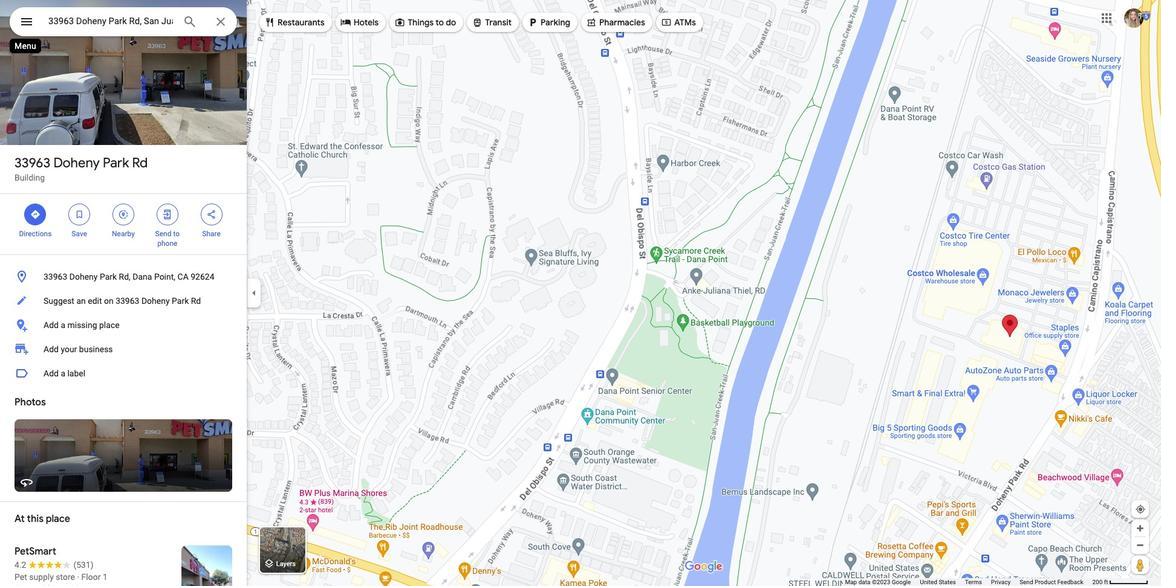 Task type: locate. For each thing, give the bounding box(es) containing it.
0 vertical spatial to
[[436, 17, 444, 28]]

1 vertical spatial add
[[44, 345, 59, 355]]


[[661, 16, 672, 29]]

this
[[27, 514, 44, 526]]

send inside "send to phone"
[[155, 230, 171, 238]]

building
[[15, 173, 45, 183]]

doheny
[[54, 155, 100, 172], [69, 272, 98, 282], [142, 296, 170, 306]]

united states button
[[920, 579, 956, 587]]

add
[[44, 321, 59, 330], [44, 345, 59, 355], [44, 369, 59, 379]]

to
[[436, 17, 444, 28], [173, 230, 180, 238]]

1 horizontal spatial place
[[99, 321, 120, 330]]

supply
[[29, 573, 54, 583]]

none field inside 33963 doheny park rd, san juan capistrano, ca 92675 field
[[48, 14, 173, 28]]

send left product at the bottom of page
[[1020, 580, 1034, 586]]

send to phone
[[155, 230, 180, 248]]

parking
[[541, 17, 571, 28]]

place down on
[[99, 321, 120, 330]]

92624
[[191, 272, 215, 282]]

1 horizontal spatial send
[[1020, 580, 1034, 586]]

1 a from the top
[[61, 321, 65, 330]]

1 vertical spatial place
[[46, 514, 70, 526]]

None field
[[48, 14, 173, 28]]

share
[[202, 230, 221, 238]]

1 vertical spatial to
[[173, 230, 180, 238]]


[[30, 208, 41, 221]]

33963 doheny park rd main content
[[0, 0, 247, 587]]

2 add from the top
[[44, 345, 59, 355]]


[[264, 16, 275, 29]]

park
[[103, 155, 129, 172], [100, 272, 117, 282], [172, 296, 189, 306]]

1 add from the top
[[44, 321, 59, 330]]

0 vertical spatial place
[[99, 321, 120, 330]]

1 horizontal spatial rd
[[191, 296, 201, 306]]

200
[[1093, 580, 1103, 586]]

33963 up 'suggest'
[[44, 272, 67, 282]]

 hotels
[[340, 16, 379, 29]]

1 vertical spatial rd
[[191, 296, 201, 306]]

park for rd,
[[100, 272, 117, 282]]


[[206, 208, 217, 221]]

0 horizontal spatial rd
[[132, 155, 148, 172]]

add a label button
[[0, 362, 247, 386]]

200 ft
[[1093, 580, 1109, 586]]

a left missing
[[61, 321, 65, 330]]

actions for 33963 doheny park rd region
[[0, 194, 247, 255]]

add left your
[[44, 345, 59, 355]]

4.2 stars 531 reviews image
[[15, 560, 94, 572]]

1 vertical spatial park
[[100, 272, 117, 282]]

united
[[920, 580, 938, 586]]

doheny down point,
[[142, 296, 170, 306]]

0 vertical spatial add
[[44, 321, 59, 330]]

map data ©2023 google
[[846, 580, 911, 586]]

doheny for rd
[[54, 155, 100, 172]]

show street view coverage image
[[1132, 557, 1150, 575]]

suggest an edit on 33963 doheny park rd button
[[0, 289, 247, 313]]

to inside "send to phone"
[[173, 230, 180, 238]]

doheny up 
[[54, 155, 100, 172]]


[[586, 16, 597, 29]]

 restaurants
[[264, 16, 325, 29]]

 button
[[10, 7, 44, 39]]

1
[[103, 573, 108, 583]]

0 horizontal spatial to
[[173, 230, 180, 238]]

suggest an edit on 33963 doheny park rd
[[44, 296, 201, 306]]

a left "label"
[[61, 369, 65, 379]]

to left the do
[[436, 17, 444, 28]]

layers
[[276, 561, 296, 569]]

your
[[61, 345, 77, 355]]

add down 'suggest'
[[44, 321, 59, 330]]

terms
[[966, 580, 983, 586]]

add a missing place
[[44, 321, 120, 330]]

2 vertical spatial add
[[44, 369, 59, 379]]

phone
[[157, 240, 178, 248]]

0 vertical spatial park
[[103, 155, 129, 172]]

send for send product feedback
[[1020, 580, 1034, 586]]

map
[[846, 580, 858, 586]]

3 add from the top
[[44, 369, 59, 379]]

terms button
[[966, 579, 983, 587]]

park inside '33963 doheny park rd building'
[[103, 155, 129, 172]]

0 vertical spatial a
[[61, 321, 65, 330]]

send inside send product feedback button
[[1020, 580, 1034, 586]]

33963 up 'building'
[[15, 155, 50, 172]]

1 vertical spatial doheny
[[69, 272, 98, 282]]

a
[[61, 321, 65, 330], [61, 369, 65, 379]]

floor
[[81, 573, 101, 583]]

0 horizontal spatial send
[[155, 230, 171, 238]]

place right "this"
[[46, 514, 70, 526]]

33963 right on
[[116, 296, 139, 306]]

point,
[[154, 272, 176, 282]]

store
[[56, 573, 75, 583]]

200 ft button
[[1093, 580, 1149, 586]]

label
[[67, 369, 85, 379]]

to up phone at left top
[[173, 230, 180, 238]]

park down ca at the top left
[[172, 296, 189, 306]]

doheny inside '33963 doheny park rd building'
[[54, 155, 100, 172]]

park up 
[[103, 155, 129, 172]]

33963 for rd,
[[44, 272, 67, 282]]

a for missing
[[61, 321, 65, 330]]

0 vertical spatial doheny
[[54, 155, 100, 172]]

product
[[1035, 580, 1056, 586]]

send
[[155, 230, 171, 238], [1020, 580, 1034, 586]]

0 vertical spatial send
[[155, 230, 171, 238]]

atms
[[675, 17, 696, 28]]

at
[[15, 514, 25, 526]]

33963 doheny park rd, dana point, ca 92624
[[44, 272, 215, 282]]

park left rd,
[[100, 272, 117, 282]]

0 vertical spatial 33963
[[15, 155, 50, 172]]

add left "label"
[[44, 369, 59, 379]]

place
[[99, 321, 120, 330], [46, 514, 70, 526]]

doheny up an
[[69, 272, 98, 282]]

footer containing map data ©2023 google
[[846, 579, 1093, 587]]

zoom in image
[[1136, 525, 1145, 534]]

 atms
[[661, 16, 696, 29]]

2 vertical spatial doheny
[[142, 296, 170, 306]]

33963 inside '33963 doheny park rd building'
[[15, 155, 50, 172]]

1 vertical spatial send
[[1020, 580, 1034, 586]]

1 vertical spatial a
[[61, 369, 65, 379]]

doheny inside suggest an edit on 33963 doheny park rd "button"
[[142, 296, 170, 306]]


[[472, 16, 483, 29]]

privacy button
[[992, 579, 1011, 587]]

send product feedback
[[1020, 580, 1084, 586]]

33963
[[15, 155, 50, 172], [44, 272, 67, 282], [116, 296, 139, 306]]

rd
[[132, 155, 148, 172], [191, 296, 201, 306]]

pet
[[15, 573, 27, 583]]

pharmacies
[[600, 17, 646, 28]]

send up phone at left top
[[155, 230, 171, 238]]

1 horizontal spatial to
[[436, 17, 444, 28]]

footer inside google maps element
[[846, 579, 1093, 587]]

1 vertical spatial 33963
[[44, 272, 67, 282]]

doheny for rd,
[[69, 272, 98, 282]]

doheny inside 33963 doheny park rd, dana point, ca 92624 "button"
[[69, 272, 98, 282]]

united states
[[920, 580, 956, 586]]

footer
[[846, 579, 1093, 587]]

0 vertical spatial rd
[[132, 155, 148, 172]]

2 a from the top
[[61, 369, 65, 379]]



Task type: vqa. For each thing, say whether or not it's contained in the screenshot.
romance BUTTON
no



Task type: describe. For each thing, give the bounding box(es) containing it.
add for add a label
[[44, 369, 59, 379]]

ft
[[1105, 580, 1109, 586]]

0 horizontal spatial place
[[46, 514, 70, 526]]


[[118, 208, 129, 221]]

33963 doheny park rd, dana point, ca 92624 button
[[0, 265, 247, 289]]

business
[[79, 345, 113, 355]]

suggest
[[44, 296, 74, 306]]

feedback
[[1058, 580, 1084, 586]]

add a missing place button
[[0, 313, 247, 338]]

an
[[76, 296, 86, 306]]

do
[[446, 17, 456, 28]]

edit
[[88, 296, 102, 306]]

a for label
[[61, 369, 65, 379]]

·
[[77, 573, 79, 583]]

2 vertical spatial 33963
[[116, 296, 139, 306]]

data
[[859, 580, 871, 586]]

rd inside '33963 doheny park rd building'
[[132, 155, 148, 172]]

hotels
[[354, 17, 379, 28]]

petsmart
[[15, 546, 56, 558]]

33963 Doheny Park Rd, San Juan Capistrano, CA 92675 field
[[10, 7, 237, 36]]

 pharmacies
[[586, 16, 646, 29]]


[[74, 208, 85, 221]]

google
[[892, 580, 911, 586]]

ca
[[178, 272, 189, 282]]

send product feedback button
[[1020, 579, 1084, 587]]

add your business
[[44, 345, 113, 355]]

on
[[104, 296, 114, 306]]

states
[[939, 580, 956, 586]]

add your business link
[[0, 338, 247, 362]]

(531)
[[73, 561, 94, 571]]

directions
[[19, 230, 52, 238]]

rd inside "button"
[[191, 296, 201, 306]]

 search field
[[10, 7, 237, 39]]

4.2
[[15, 561, 26, 571]]

dana
[[133, 272, 152, 282]]

add for add your business
[[44, 345, 59, 355]]

©2023
[[872, 580, 891, 586]]

google account: michelle dermenjian  
(michelle.dermenjian@adept.ai) image
[[1125, 8, 1144, 28]]

 transit
[[472, 16, 512, 29]]

things
[[408, 17, 434, 28]]

place inside button
[[99, 321, 120, 330]]

to inside  things to do
[[436, 17, 444, 28]]


[[395, 16, 405, 29]]

rd,
[[119, 272, 131, 282]]

missing
[[67, 321, 97, 330]]

add a label
[[44, 369, 85, 379]]

save
[[72, 230, 87, 238]]


[[340, 16, 351, 29]]


[[528, 16, 539, 29]]

 things to do
[[395, 16, 456, 29]]

nearby
[[112, 230, 135, 238]]

show your location image
[[1136, 505, 1147, 516]]


[[19, 13, 34, 30]]

33963 doheny park rd building
[[15, 155, 148, 183]]

privacy
[[992, 580, 1011, 586]]

send for send to phone
[[155, 230, 171, 238]]

restaurants
[[278, 17, 325, 28]]

transit
[[485, 17, 512, 28]]


[[162, 208, 173, 221]]

add for add a missing place
[[44, 321, 59, 330]]

at this place
[[15, 514, 70, 526]]

photos
[[15, 397, 46, 409]]

park for rd
[[103, 155, 129, 172]]

collapse side panel image
[[247, 287, 261, 300]]

pet supply store · floor 1
[[15, 573, 108, 583]]

 parking
[[528, 16, 571, 29]]

google maps element
[[0, 0, 1162, 587]]

33963 for rd
[[15, 155, 50, 172]]

2 vertical spatial park
[[172, 296, 189, 306]]

zoom out image
[[1136, 542, 1145, 551]]



